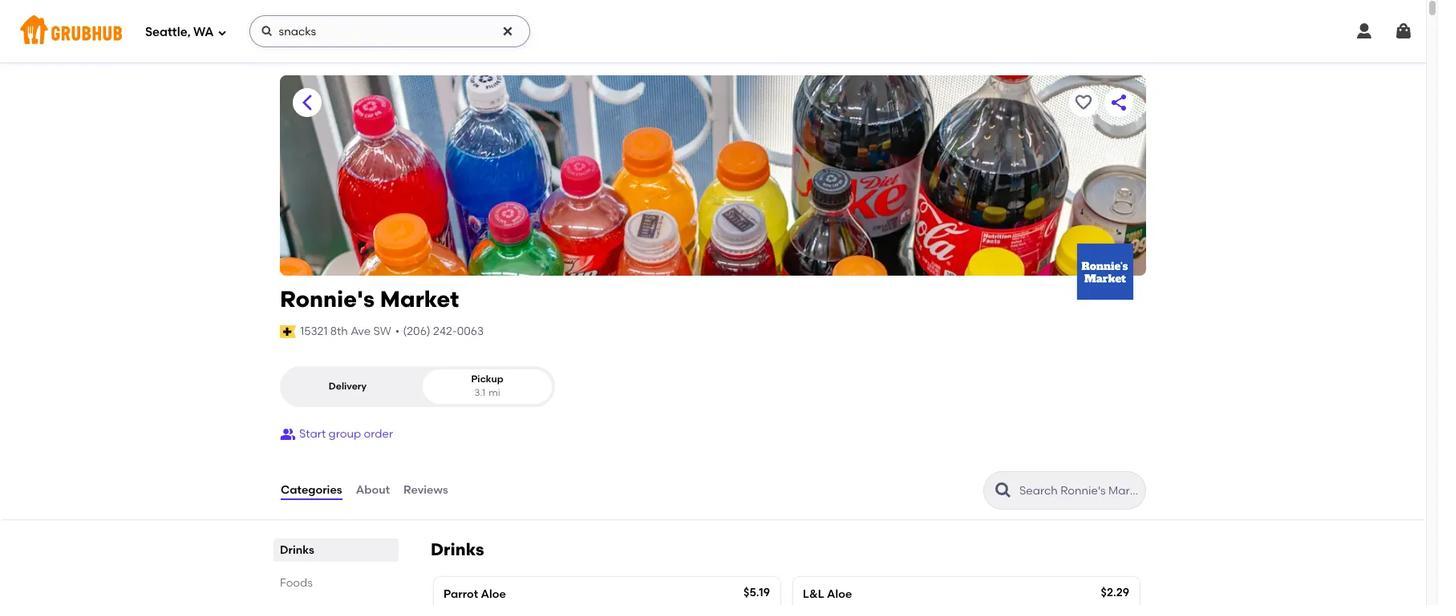 Task type: describe. For each thing, give the bounding box(es) containing it.
sw
[[374, 325, 391, 338]]

(206)
[[403, 325, 431, 338]]

1 horizontal spatial drinks
[[431, 540, 484, 560]]

group
[[329, 427, 361, 441]]

• (206) 242-0063
[[395, 325, 484, 338]]

share icon image
[[1110, 93, 1129, 112]]

242-
[[433, 325, 457, 338]]

8th
[[330, 325, 348, 338]]

aloe for parrot aloe
[[481, 588, 506, 602]]

start
[[299, 427, 326, 441]]

wa
[[193, 25, 214, 39]]

0063
[[457, 325, 484, 338]]

reviews
[[404, 484, 448, 497]]

categories
[[281, 484, 342, 497]]

l&l
[[803, 588, 825, 602]]

svg image
[[217, 28, 227, 37]]

order
[[364, 427, 393, 441]]

•
[[395, 325, 400, 338]]

categories button
[[280, 462, 343, 520]]

15321 8th ave sw button
[[300, 323, 392, 341]]

about button
[[355, 462, 391, 520]]

search icon image
[[994, 481, 1014, 501]]

drinks inside tab
[[280, 544, 314, 558]]

foods tab
[[280, 575, 392, 592]]



Task type: locate. For each thing, give the bounding box(es) containing it.
Search for food, convenience, alcohol... search field
[[249, 15, 530, 47]]

foods
[[280, 577, 313, 590]]

reviews button
[[403, 462, 449, 520]]

$2.29
[[1102, 586, 1130, 600]]

15321
[[300, 325, 328, 338]]

aloe for l&l aloe
[[827, 588, 852, 602]]

seattle, wa
[[145, 25, 214, 39]]

ronnie's market
[[280, 286, 459, 313]]

3.1
[[475, 388, 486, 399]]

0 horizontal spatial drinks
[[280, 544, 314, 558]]

save this restaurant button
[[1070, 88, 1099, 117]]

start group order button
[[280, 420, 393, 449]]

pickup
[[471, 374, 504, 385]]

drinks tab
[[280, 542, 392, 559]]

subscription pass image
[[280, 326, 296, 339]]

2 aloe from the left
[[827, 588, 852, 602]]

l&l aloe
[[803, 588, 852, 602]]

option group containing pickup
[[280, 367, 555, 407]]

aloe right l&l
[[827, 588, 852, 602]]

15321 8th ave sw
[[300, 325, 391, 338]]

drinks
[[431, 540, 484, 560], [280, 544, 314, 558]]

mi
[[489, 388, 501, 399]]

aloe right parrot
[[481, 588, 506, 602]]

about
[[356, 484, 390, 497]]

parrot
[[444, 588, 478, 602]]

ronnie's market logo image
[[1078, 244, 1134, 300]]

ave
[[351, 325, 371, 338]]

aloe
[[481, 588, 506, 602], [827, 588, 852, 602]]

svg image
[[1355, 22, 1375, 41], [1395, 22, 1414, 41], [260, 25, 273, 38], [501, 25, 514, 38]]

drinks up parrot
[[431, 540, 484, 560]]

1 aloe from the left
[[481, 588, 506, 602]]

save this restaurant image
[[1075, 93, 1094, 112]]

pickup 3.1 mi
[[471, 374, 504, 399]]

start group order
[[299, 427, 393, 441]]

0 horizontal spatial aloe
[[481, 588, 506, 602]]

$5.19
[[744, 586, 770, 600]]

parrot aloe
[[444, 588, 506, 602]]

seattle,
[[145, 25, 191, 39]]

1 horizontal spatial aloe
[[827, 588, 852, 602]]

(206) 242-0063 button
[[403, 324, 484, 340]]

people icon image
[[280, 427, 296, 443]]

main navigation navigation
[[0, 0, 1427, 63]]

Search Ronnie's Market search field
[[1018, 484, 1141, 499]]

option group
[[280, 367, 555, 407]]

market
[[380, 286, 459, 313]]

drinks up foods
[[280, 544, 314, 558]]

ronnie's
[[280, 286, 375, 313]]

delivery
[[329, 381, 367, 392]]

caret left icon image
[[298, 93, 317, 112]]



Task type: vqa. For each thing, say whether or not it's contained in the screenshot.
related
no



